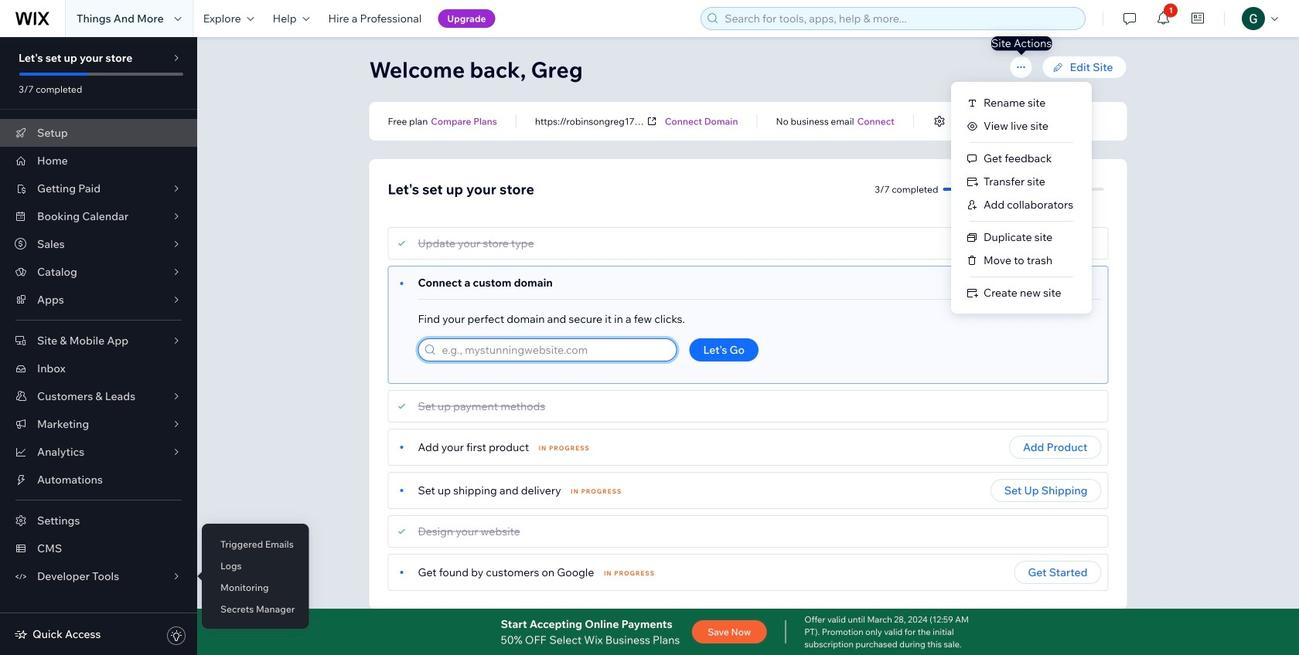 Task type: describe. For each thing, give the bounding box(es) containing it.
e.g., mystunningwebsite.com field
[[437, 340, 672, 361]]



Task type: vqa. For each thing, say whether or not it's contained in the screenshot.
mobile
no



Task type: locate. For each thing, give the bounding box(es) containing it.
sidebar element
[[0, 37, 197, 656]]

menu
[[951, 91, 1092, 305]]

Search for tools, apps, help & more... field
[[720, 8, 1081, 29]]



